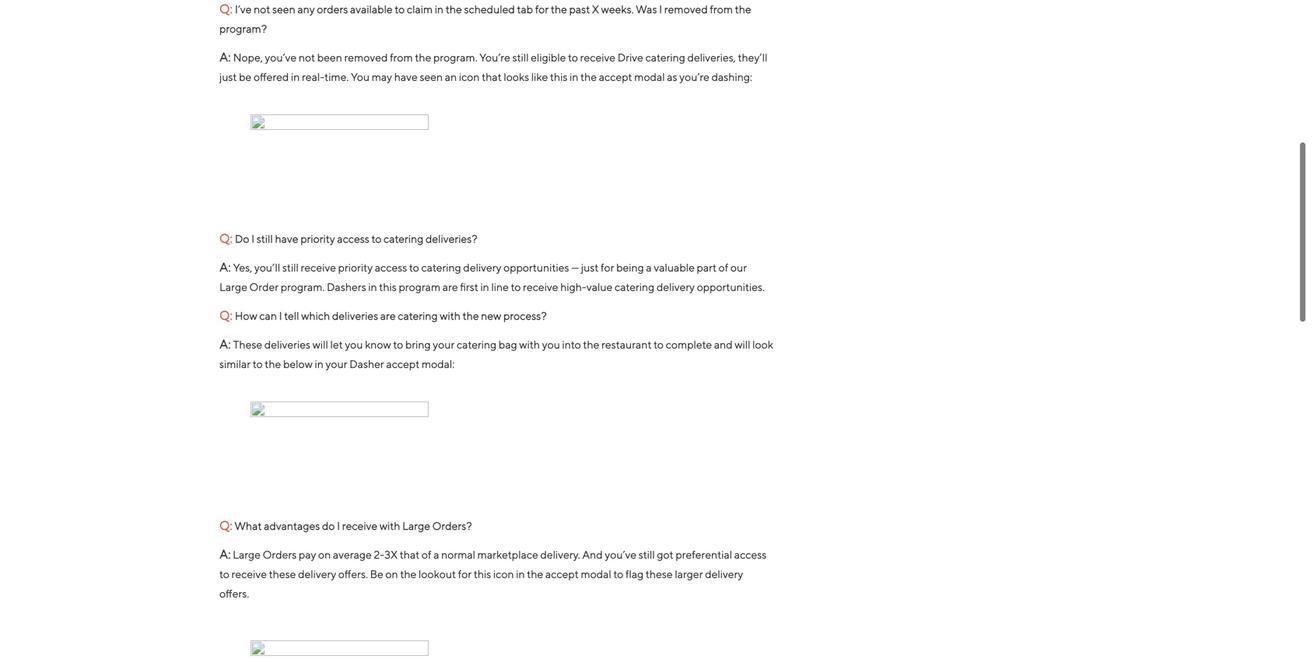 Task type: vqa. For each thing, say whether or not it's contained in the screenshot.
the bottommost VIDEO:
no



Task type: locate. For each thing, give the bounding box(es) containing it.
a right "being"
[[646, 261, 652, 274]]

catering
[[646, 51, 685, 64], [384, 232, 424, 245], [421, 261, 461, 274], [615, 281, 655, 293], [398, 309, 438, 322], [457, 338, 497, 351]]

program. up tell
[[281, 281, 325, 293]]

this
[[550, 70, 568, 83], [379, 281, 397, 293], [474, 568, 491, 581]]

1 vertical spatial from
[[390, 51, 413, 64]]

2 a: from the top
[[219, 260, 233, 274]]

have inside q: do i still have priority access to catering deliveries?
[[275, 232, 298, 245]]

q: left the do
[[219, 231, 233, 246]]

i right the was
[[659, 3, 662, 16]]

removed right the was
[[664, 3, 708, 16]]

1 horizontal spatial modal
[[634, 70, 665, 83]]

1 vertical spatial removed
[[344, 51, 388, 64]]

0 vertical spatial a
[[646, 261, 652, 274]]

accept down bring on the bottom left
[[386, 358, 420, 370]]

1 horizontal spatial a
[[646, 261, 652, 274]]

a: for these deliveries will let you know to bring your catering bag with you into the restaurant to complete and will look similar to the below in your dasher accept modal:
[[219, 337, 231, 351]]

still inside 'nope, you've not been removed from the program. you're still eligible to receive drive catering deliveries, they'll just be offered in real-time. you may have seen an icon that looks like this in the accept modal as you're dashing:'
[[512, 51, 529, 64]]

will right and
[[735, 338, 751, 351]]

normal
[[441, 548, 475, 561]]

0 horizontal spatial for
[[458, 568, 472, 581]]

a up lookout
[[434, 548, 439, 561]]

4 q: from the top
[[219, 518, 233, 533]]

yes,
[[233, 261, 252, 274]]

order
[[249, 281, 279, 293]]

will left let in the bottom left of the page
[[313, 338, 328, 351]]

1 vertical spatial priority
[[338, 261, 373, 274]]

receive up the "average"
[[342, 519, 378, 532]]

1 horizontal spatial will
[[735, 338, 751, 351]]

you've up "flag"
[[605, 548, 637, 561]]

are inside 'yes, you'll still receive priority access to catering delivery opportunities — just for being a valuable part of our large order program. dashers in this program are first in line to receive high-value catering delivery opportunities.'
[[443, 281, 458, 293]]

3 a: from the top
[[219, 337, 231, 351]]

1 horizontal spatial seen
[[420, 70, 443, 83]]

q: for q: what advantages do i receive with large orders?
[[219, 518, 233, 533]]

on right pay
[[318, 548, 331, 561]]

1 vertical spatial modal
[[581, 568, 611, 581]]

0 vertical spatial this
[[550, 70, 568, 83]]

0 horizontal spatial of
[[422, 548, 432, 561]]

deliveries down dashers
[[332, 309, 378, 322]]

from up deliveries, at the right of the page
[[710, 3, 733, 16]]

the
[[446, 3, 462, 16], [551, 3, 567, 16], [735, 3, 751, 16], [415, 51, 431, 64], [581, 70, 597, 83], [463, 309, 479, 322], [583, 338, 600, 351], [265, 358, 281, 370], [400, 568, 417, 581], [527, 568, 543, 581]]

program?
[[219, 22, 267, 35]]

i
[[659, 3, 662, 16], [251, 232, 255, 245], [279, 309, 282, 322], [337, 519, 340, 532]]

these
[[269, 568, 296, 581], [646, 568, 673, 581]]

access inside 'yes, you'll still receive priority access to catering delivery opportunities — just for being a valuable part of our large order program. dashers in this program are first in line to receive high-value catering delivery opportunities.'
[[375, 261, 407, 274]]

orders?
[[432, 519, 472, 532]]

0 horizontal spatial not
[[254, 3, 270, 16]]

still right "you'll"
[[282, 261, 299, 274]]

0 horizontal spatial these
[[269, 568, 296, 581]]

1 vertical spatial with
[[519, 338, 540, 351]]

access right "preferential"
[[734, 548, 767, 561]]

2 vertical spatial access
[[734, 548, 767, 561]]

tab
[[517, 3, 533, 16]]

from inside "i've not seen any orders available to claim in the scheduled tab for the past x weeks. was i removed from the program?"
[[710, 3, 733, 16]]

are
[[443, 281, 458, 293], [380, 309, 396, 322]]

delivery down "preferential"
[[705, 568, 743, 581]]

just left be
[[219, 70, 237, 83]]

q: left what
[[219, 518, 233, 533]]

2 horizontal spatial accept
[[599, 70, 632, 83]]

these down orders
[[269, 568, 296, 581]]

0 vertical spatial not
[[254, 3, 270, 16]]

orders
[[263, 548, 297, 561]]

claim
[[407, 3, 433, 16]]

0 horizontal spatial with
[[380, 519, 400, 532]]

with
[[440, 309, 461, 322], [519, 338, 540, 351], [380, 519, 400, 532]]

1 vertical spatial large
[[402, 519, 430, 532]]

i inside "i've not seen any orders available to claim in the scheduled tab for the past x weeks. was i removed from the program?"
[[659, 3, 662, 16]]

just right '—'
[[581, 261, 599, 274]]

q: up program?
[[219, 1, 235, 16]]

in right below
[[315, 358, 324, 370]]

1 horizontal spatial with
[[440, 309, 461, 322]]

—
[[571, 261, 579, 274]]

a inside large orders pay on average 2-3x that of a normal marketplace delivery. and you've still got preferential access to receive these delivery offers. be on the lookout for this icon in the accept modal to flag these larger delivery offers.
[[434, 548, 439, 561]]

0 vertical spatial deliveries
[[332, 309, 378, 322]]

the left new
[[463, 309, 479, 322]]

receive inside 'nope, you've not been removed from the program. you're still eligible to receive drive catering deliveries, they'll just be offered in real-time. you may have seen an icon that looks like this in the accept modal as you're dashing:'
[[580, 51, 616, 64]]

a: left "you'll"
[[219, 260, 233, 274]]

deliveries
[[332, 309, 378, 322], [264, 338, 311, 351]]

this inside 'nope, you've not been removed from the program. you're still eligible to receive drive catering deliveries, they'll just be offered in real-time. you may have seen an icon that looks like this in the accept modal as you're dashing:'
[[550, 70, 568, 83]]

1 vertical spatial your
[[326, 358, 347, 370]]

removed up 'you'
[[344, 51, 388, 64]]

which
[[301, 309, 330, 322]]

1 horizontal spatial this
[[474, 568, 491, 581]]

for inside 'yes, you'll still receive priority access to catering delivery opportunities — just for being a valuable part of our large order program. dashers in this program are first in line to receive high-value catering delivery opportunities.'
[[601, 261, 614, 274]]

not right 'i've'
[[254, 3, 270, 16]]

on right be
[[386, 568, 398, 581]]

still inside q: do i still have priority access to catering deliveries?
[[257, 232, 273, 245]]

that right 3x
[[400, 548, 420, 561]]

2 vertical spatial for
[[458, 568, 472, 581]]

1 horizontal spatial for
[[535, 3, 549, 16]]

catering inside 'nope, you've not been removed from the program. you're still eligible to receive drive catering deliveries, they'll just be offered in real-time. you may have seen an icon that looks like this in the accept modal as you're dashing:'
[[646, 51, 685, 64]]

large down "yes,"
[[219, 281, 247, 293]]

this inside large orders pay on average 2-3x that of a normal marketplace delivery. and you've still got preferential access to receive these delivery offers. be on the lookout for this icon in the accept modal to flag these larger delivery offers.
[[474, 568, 491, 581]]

that
[[482, 70, 502, 83], [400, 548, 420, 561]]

from up may
[[390, 51, 413, 64]]

dashing:
[[712, 70, 752, 83]]

1 vertical spatial access
[[375, 261, 407, 274]]

1 horizontal spatial you've
[[605, 548, 637, 561]]

a inside 'yes, you'll still receive priority access to catering delivery opportunities — just for being a valuable part of our large order program. dashers in this program are first in line to receive high-value catering delivery opportunities.'
[[646, 261, 652, 274]]

1 horizontal spatial priority
[[338, 261, 373, 274]]

1 vertical spatial that
[[400, 548, 420, 561]]

these deliveries will let you know to bring your catering bag with you into the restaurant to complete and will look similar to the below in your dasher accept modal:
[[219, 338, 773, 370]]

0 horizontal spatial seen
[[272, 3, 295, 16]]

2 vertical spatial large
[[233, 548, 261, 561]]

line
[[491, 281, 509, 293]]

0 horizontal spatial priority
[[301, 232, 335, 245]]

seen inside "i've not seen any orders available to claim in the scheduled tab for the past x weeks. was i removed from the program?"
[[272, 3, 295, 16]]

average
[[333, 548, 372, 561]]

1 horizontal spatial access
[[375, 261, 407, 274]]

1 horizontal spatial your
[[433, 338, 455, 351]]

0 vertical spatial for
[[535, 3, 549, 16]]

to inside "i've not seen any orders available to claim in the scheduled tab for the past x weeks. was i removed from the program?"
[[395, 3, 405, 16]]

a: left nope, at the top of the page
[[219, 49, 231, 64]]

2 vertical spatial this
[[474, 568, 491, 581]]

0 horizontal spatial offers.
[[219, 587, 249, 600]]

program. inside 'yes, you'll still receive priority access to catering delivery opportunities — just for being a valuable part of our large order program. dashers in this program are first in line to receive high-value catering delivery opportunities.'
[[281, 281, 325, 293]]

just inside 'yes, you'll still receive priority access to catering delivery opportunities — just for being a valuable part of our large order program. dashers in this program are first in line to receive high-value catering delivery opportunities.'
[[581, 261, 599, 274]]

with down first
[[440, 309, 461, 322]]

1 horizontal spatial from
[[710, 3, 733, 16]]

first
[[460, 281, 478, 293]]

seen
[[272, 3, 295, 16], [420, 70, 443, 83]]

0 vertical spatial large
[[219, 281, 247, 293]]

large
[[219, 281, 247, 293], [402, 519, 430, 532], [233, 548, 261, 561]]

nope,
[[233, 51, 263, 64]]

bag
[[499, 338, 517, 351]]

your
[[433, 338, 455, 351], [326, 358, 347, 370]]

access
[[337, 232, 369, 245], [375, 261, 407, 274], [734, 548, 767, 561]]

the down delivery.
[[527, 568, 543, 581]]

large inside "q: what advantages do i receive with large orders?"
[[402, 519, 430, 532]]

1 vertical spatial you've
[[605, 548, 637, 561]]

can
[[259, 309, 277, 322]]

1 vertical spatial on
[[386, 568, 398, 581]]

large inside 'yes, you'll still receive priority access to catering delivery opportunities — just for being a valuable part of our large order program. dashers in this program are first in line to receive high-value catering delivery opportunities.'
[[219, 281, 247, 293]]

of left our
[[719, 261, 729, 274]]

an
[[445, 70, 457, 83]]

for up the value
[[601, 261, 614, 274]]

a: up similar
[[219, 337, 231, 351]]

accept down delivery.
[[545, 568, 579, 581]]

1 a: from the top
[[219, 49, 231, 64]]

1 horizontal spatial you
[[542, 338, 560, 351]]

accept inside these deliveries will let you know to bring your catering bag with you into the restaurant to complete and will look similar to the below in your dasher accept modal:
[[386, 358, 420, 370]]

1 vertical spatial just
[[581, 261, 599, 274]]

that down the you're
[[482, 70, 502, 83]]

seen left the any
[[272, 3, 295, 16]]

are up the know
[[380, 309, 396, 322]]

with right bag
[[519, 338, 540, 351]]

past
[[569, 3, 590, 16]]

1 q: from the top
[[219, 1, 235, 16]]

1 horizontal spatial deliveries
[[332, 309, 378, 322]]

offers. down the "average"
[[338, 568, 368, 581]]

2 vertical spatial accept
[[545, 568, 579, 581]]

2 vertical spatial with
[[380, 519, 400, 532]]

you're
[[680, 70, 710, 83]]

0 horizontal spatial this
[[379, 281, 397, 293]]

q: what advantages do i receive with large orders?
[[219, 518, 472, 533]]

1 horizontal spatial not
[[299, 51, 315, 64]]

1 vertical spatial program.
[[281, 281, 325, 293]]

the right claim
[[446, 3, 462, 16]]

0 vertical spatial are
[[443, 281, 458, 293]]

i've
[[235, 3, 252, 16]]

modal left 'as'
[[634, 70, 665, 83]]

to inside q: do i still have priority access to catering deliveries?
[[372, 232, 382, 245]]

0 vertical spatial access
[[337, 232, 369, 245]]

icon down marketplace
[[493, 568, 514, 581]]

with inside "q: what advantages do i receive with large orders?"
[[380, 519, 400, 532]]

receive
[[580, 51, 616, 64], [301, 261, 336, 274], [523, 281, 558, 293], [342, 519, 378, 532], [232, 568, 267, 581]]

0 horizontal spatial from
[[390, 51, 413, 64]]

these down the got
[[646, 568, 673, 581]]

1 vertical spatial accept
[[386, 358, 420, 370]]

2 horizontal spatial with
[[519, 338, 540, 351]]

deliveries?
[[426, 232, 477, 245]]

you've up offered
[[265, 51, 297, 64]]

0 horizontal spatial access
[[337, 232, 369, 245]]

1 horizontal spatial that
[[482, 70, 502, 83]]

0 horizontal spatial will
[[313, 338, 328, 351]]

the left below
[[265, 358, 281, 370]]

accept inside 'nope, you've not been removed from the program. you're still eligible to receive drive catering deliveries, they'll just be offered in real-time. you may have seen an icon that looks like this in the accept modal as you're dashing:'
[[599, 70, 632, 83]]

seen left an
[[420, 70, 443, 83]]

delivery
[[463, 261, 502, 274], [657, 281, 695, 293], [298, 568, 336, 581], [705, 568, 743, 581]]

0 horizontal spatial on
[[318, 548, 331, 561]]

large inside large orders pay on average 2-3x that of a normal marketplace delivery. and you've still got preferential access to receive these delivery offers. be on the lookout for this icon in the accept modal to flag these larger delivery offers.
[[233, 548, 261, 561]]

from inside 'nope, you've not been removed from the program. you're still eligible to receive drive catering deliveries, they'll just be offered in real-time. you may have seen an icon that looks like this in the accept modal as you're dashing:'
[[390, 51, 413, 64]]

offers.
[[338, 568, 368, 581], [219, 587, 249, 600]]

2 these from the left
[[646, 568, 673, 581]]

i right do
[[337, 519, 340, 532]]

1 horizontal spatial just
[[581, 261, 599, 274]]

0 vertical spatial on
[[318, 548, 331, 561]]

modal down "and"
[[581, 568, 611, 581]]

you've
[[265, 51, 297, 64], [605, 548, 637, 561]]

catering up bring on the bottom left
[[398, 309, 438, 322]]

0 vertical spatial offers.
[[338, 568, 368, 581]]

catering inside q: how can i tell which deliveries are catering with the new process?
[[398, 309, 438, 322]]

2 q: from the top
[[219, 231, 233, 246]]

of up lookout
[[422, 548, 432, 561]]

a: for nope, you've not been removed from the program. you're still eligible to receive drive catering deliveries, they'll just be offered in real-time. you may have seen an icon that looks like this in the accept modal as you're dashing:
[[219, 49, 231, 64]]

available
[[350, 3, 393, 16]]

0 vertical spatial just
[[219, 70, 237, 83]]

0 vertical spatial priority
[[301, 232, 335, 245]]

orders
[[317, 3, 348, 16]]

for inside "i've not seen any orders available to claim in the scheduled tab for the past x weeks. was i removed from the program?"
[[535, 3, 549, 16]]

0 vertical spatial with
[[440, 309, 461, 322]]

just
[[219, 70, 237, 83], [581, 261, 599, 274]]

deliveries up below
[[264, 338, 311, 351]]

do
[[322, 519, 335, 532]]

1 horizontal spatial have
[[394, 70, 418, 83]]

1 horizontal spatial removed
[[664, 3, 708, 16]]

large down what
[[233, 548, 261, 561]]

program. inside 'nope, you've not been removed from the program. you're still eligible to receive drive catering deliveries, they'll just be offered in real-time. you may have seen an icon that looks like this in the accept modal as you're dashing:'
[[433, 51, 478, 64]]

0 horizontal spatial modal
[[581, 568, 611, 581]]

q:
[[219, 1, 235, 16], [219, 231, 233, 246], [219, 308, 233, 323], [219, 518, 233, 533]]

just inside 'nope, you've not been removed from the program. you're still eligible to receive drive catering deliveries, they'll just be offered in real-time. you may have seen an icon that looks like this in the accept modal as you're dashing:'
[[219, 70, 237, 83]]

delivery.
[[540, 548, 580, 561]]

for
[[535, 3, 549, 16], [601, 261, 614, 274], [458, 568, 472, 581]]

3 q: from the top
[[219, 308, 233, 323]]

large left orders?
[[402, 519, 430, 532]]

value
[[587, 281, 613, 293]]

1 horizontal spatial accept
[[545, 568, 579, 581]]

for down "normal"
[[458, 568, 472, 581]]

0 horizontal spatial accept
[[386, 358, 420, 370]]

0 horizontal spatial you
[[345, 338, 363, 351]]

for right tab
[[535, 3, 549, 16]]

0 horizontal spatial icon
[[459, 70, 480, 83]]

icon right an
[[459, 70, 480, 83]]

the right like
[[581, 70, 597, 83]]

modal
[[634, 70, 665, 83], [581, 568, 611, 581]]

i right the do
[[251, 232, 255, 245]]

catering left bag
[[457, 338, 497, 351]]

not
[[254, 3, 270, 16], [299, 51, 315, 64]]

icon inside 'nope, you've not been removed from the program. you're still eligible to receive drive catering deliveries, they'll just be offered in real-time. you may have seen an icon that looks like this in the accept modal as you're dashing:'
[[459, 70, 480, 83]]

a: left orders
[[219, 547, 231, 561]]

in inside these deliveries will let you know to bring your catering bag with you into the restaurant to complete and will look similar to the below in your dasher accept modal:
[[315, 358, 324, 370]]

into
[[562, 338, 581, 351]]

this down "normal"
[[474, 568, 491, 581]]

this up q: how can i tell which deliveries are catering with the new process?
[[379, 281, 397, 293]]

got
[[657, 548, 674, 561]]

still
[[512, 51, 529, 64], [257, 232, 273, 245], [282, 261, 299, 274], [639, 548, 655, 561]]

for for q:
[[535, 3, 549, 16]]

delivery up first
[[463, 261, 502, 274]]

0 vertical spatial that
[[482, 70, 502, 83]]

large orders pay on average 2-3x that of a normal marketplace delivery. and you've still got preferential access to receive these delivery offers. be on the lookout for this icon in the accept modal to flag these larger delivery offers.
[[219, 548, 769, 600]]

0 vertical spatial of
[[719, 261, 729, 274]]

with up 3x
[[380, 519, 400, 532]]

delivery down 'valuable'
[[657, 281, 695, 293]]

receive down opportunities
[[523, 281, 558, 293]]

catering up 'as'
[[646, 51, 685, 64]]

in
[[435, 3, 444, 16], [291, 70, 300, 83], [570, 70, 579, 83], [368, 281, 377, 293], [480, 281, 489, 293], [315, 358, 324, 370], [516, 568, 525, 581]]

from
[[710, 3, 733, 16], [390, 51, 413, 64]]

in right dashers
[[368, 281, 377, 293]]

0 vertical spatial your
[[433, 338, 455, 351]]

offers. down what
[[219, 587, 249, 600]]

weeks.
[[601, 3, 634, 16]]

in inside large orders pay on average 2-3x that of a normal marketplace delivery. and you've still got preferential access to receive these delivery offers. be on the lookout for this icon in the accept modal to flag these larger delivery offers.
[[516, 568, 525, 581]]

are left first
[[443, 281, 458, 293]]

0 horizontal spatial your
[[326, 358, 347, 370]]

access inside q: do i still have priority access to catering deliveries?
[[337, 232, 369, 245]]

0 vertical spatial icon
[[459, 70, 480, 83]]

1 vertical spatial deliveries
[[264, 338, 311, 351]]

that inside 'nope, you've not been removed from the program. you're still eligible to receive drive catering deliveries, they'll just be offered in real-time. you may have seen an icon that looks like this in the accept modal as you're dashing:'
[[482, 70, 502, 83]]

0 horizontal spatial just
[[219, 70, 237, 83]]

1 horizontal spatial offers.
[[338, 568, 368, 581]]

opportunities.
[[697, 281, 765, 293]]

1 horizontal spatial these
[[646, 568, 673, 581]]

1 vertical spatial of
[[422, 548, 432, 561]]

not inside 'nope, you've not been removed from the program. you're still eligible to receive drive catering deliveries, they'll just be offered in real-time. you may have seen an icon that looks like this in the accept modal as you're dashing:'
[[299, 51, 315, 64]]

have right may
[[394, 70, 418, 83]]

access up dashers
[[337, 232, 369, 245]]

0 horizontal spatial removed
[[344, 51, 388, 64]]

your up modal:
[[433, 338, 455, 351]]

1 vertical spatial seen
[[420, 70, 443, 83]]

1 horizontal spatial icon
[[493, 568, 514, 581]]

still up looks
[[512, 51, 529, 64]]

how
[[235, 309, 257, 322]]

0 vertical spatial removed
[[664, 3, 708, 16]]

receive left drive
[[580, 51, 616, 64]]

catering up program
[[421, 261, 461, 274]]

dasher
[[350, 358, 384, 370]]

this right like
[[550, 70, 568, 83]]

0 horizontal spatial you've
[[265, 51, 297, 64]]

i inside q: do i still have priority access to catering deliveries?
[[251, 232, 255, 245]]

1 vertical spatial are
[[380, 309, 396, 322]]

delivery down pay
[[298, 568, 336, 581]]

4 a: from the top
[[219, 547, 231, 561]]

you
[[345, 338, 363, 351], [542, 338, 560, 351]]

program. up an
[[433, 51, 478, 64]]

not up the real-
[[299, 51, 315, 64]]

accept inside large orders pay on average 2-3x that of a normal marketplace delivery. and you've still got preferential access to receive these delivery offers. be on the lookout for this icon in the accept modal to flag these larger delivery offers.
[[545, 568, 579, 581]]

may
[[372, 70, 392, 83]]

your down let in the bottom left of the page
[[326, 358, 347, 370]]

0 horizontal spatial are
[[380, 309, 396, 322]]

0 vertical spatial accept
[[599, 70, 632, 83]]

0 vertical spatial modal
[[634, 70, 665, 83]]

do
[[235, 232, 249, 245]]

0 vertical spatial you've
[[265, 51, 297, 64]]

1 vertical spatial for
[[601, 261, 614, 274]]

priority
[[301, 232, 335, 245], [338, 261, 373, 274]]

in right claim
[[435, 3, 444, 16]]

2 horizontal spatial for
[[601, 261, 614, 274]]

q: left how
[[219, 308, 233, 323]]

deliveries inside q: how can i tell which deliveries are catering with the new process?
[[332, 309, 378, 322]]

similar
[[219, 358, 251, 370]]

receive down orders
[[232, 568, 267, 581]]

i inside q: how can i tell which deliveries are catering with the new process?
[[279, 309, 282, 322]]

in down marketplace
[[516, 568, 525, 581]]

2 horizontal spatial access
[[734, 548, 767, 561]]

of inside large orders pay on average 2-3x that of a normal marketplace delivery. and you've still got preferential access to receive these delivery offers. be on the lookout for this icon in the accept modal to flag these larger delivery offers.
[[422, 548, 432, 561]]

0 horizontal spatial program.
[[281, 281, 325, 293]]

access up program
[[375, 261, 407, 274]]

accept down drive
[[599, 70, 632, 83]]

1 horizontal spatial program.
[[433, 51, 478, 64]]

1 vertical spatial icon
[[493, 568, 514, 581]]

program.
[[433, 51, 478, 64], [281, 281, 325, 293]]



Task type: describe. For each thing, give the bounding box(es) containing it.
access inside large orders pay on average 2-3x that of a normal marketplace delivery. and you've still got preferential access to receive these delivery offers. be on the lookout for this icon in the accept modal to flag these larger delivery offers.
[[734, 548, 767, 561]]

looks
[[504, 70, 529, 83]]

opportunities
[[504, 261, 569, 274]]

below
[[283, 358, 313, 370]]

for inside large orders pay on average 2-3x that of a normal marketplace delivery. and you've still got preferential access to receive these delivery offers. be on the lookout for this icon in the accept modal to flag these larger delivery offers.
[[458, 568, 472, 581]]

1 vertical spatial offers.
[[219, 587, 249, 600]]

removed inside 'nope, you've not been removed from the program. you're still eligible to receive drive catering deliveries, they'll just be offered in real-time. you may have seen an icon that looks like this in the accept modal as you're dashing:'
[[344, 51, 388, 64]]

they'll
[[738, 51, 768, 64]]

seen inside 'nope, you've not been removed from the program. you're still eligible to receive drive catering deliveries, they'll just be offered in real-time. you may have seen an icon that looks like this in the accept modal as you're dashing:'
[[420, 70, 443, 83]]

for for a:
[[601, 261, 614, 274]]

in inside "i've not seen any orders available to claim in the scheduled tab for the past x weeks. was i removed from the program?"
[[435, 3, 444, 16]]

1 horizontal spatial on
[[386, 568, 398, 581]]

high-
[[560, 281, 587, 293]]

icon inside large orders pay on average 2-3x that of a normal marketplace delivery. and you've still got preferential access to receive these delivery offers. be on the lookout for this icon in the accept modal to flag these larger delivery offers.
[[493, 568, 514, 581]]

what
[[234, 519, 262, 532]]

drive
[[618, 51, 643, 64]]

in left the line
[[480, 281, 489, 293]]

2-
[[374, 548, 385, 561]]

i inside "q: what advantages do i receive with large orders?"
[[337, 519, 340, 532]]

dashers
[[327, 281, 366, 293]]

pay
[[299, 548, 316, 561]]

x
[[592, 3, 599, 16]]

real-
[[302, 70, 325, 83]]

i've not seen any orders available to claim in the scheduled tab for the past x weeks. was i removed from the program?
[[219, 3, 751, 35]]

the left lookout
[[400, 568, 417, 581]]

1 you from the left
[[345, 338, 363, 351]]

valuable
[[654, 261, 695, 274]]

to inside 'nope, you've not been removed from the program. you're still eligible to receive drive catering deliveries, they'll just be offered in real-time. you may have seen an icon that looks like this in the accept modal as you're dashing:'
[[568, 51, 578, 64]]

be
[[239, 70, 252, 83]]

you
[[351, 70, 370, 83]]

of inside 'yes, you'll still receive priority access to catering delivery opportunities — just for being a valuable part of our large order program. dashers in this program are first in line to receive high-value catering delivery opportunities.'
[[719, 261, 729, 274]]

receive inside "q: what advantages do i receive with large orders?"
[[342, 519, 378, 532]]

restaurant
[[602, 338, 652, 351]]

priority inside 'yes, you'll still receive priority access to catering delivery opportunities — just for being a valuable part of our large order program. dashers in this program are first in line to receive high-value catering delivery opportunities.'
[[338, 261, 373, 274]]

lookout
[[419, 568, 456, 581]]

q: for q: do i still have priority access to catering deliveries?
[[219, 231, 233, 246]]

tell
[[284, 309, 299, 322]]

in right like
[[570, 70, 579, 83]]

look
[[753, 338, 773, 351]]

and
[[582, 548, 603, 561]]

receive up dashers
[[301, 261, 336, 274]]

and
[[714, 338, 733, 351]]

catering inside these deliveries will let you know to bring your catering bag with you into the restaurant to complete and will look similar to the below in your dasher accept modal:
[[457, 338, 497, 351]]

q: for q:
[[219, 1, 235, 16]]

as
[[667, 70, 677, 83]]

catering down "being"
[[615, 281, 655, 293]]

the up they'll
[[735, 3, 751, 16]]

know
[[365, 338, 391, 351]]

our
[[731, 261, 747, 274]]

that inside large orders pay on average 2-3x that of a normal marketplace delivery. and you've still got preferential access to receive these delivery offers. be on the lookout for this icon in the accept modal to flag these larger delivery offers.
[[400, 548, 420, 561]]

you've inside 'nope, you've not been removed from the program. you're still eligible to receive drive catering deliveries, they'll just be offered in real-time. you may have seen an icon that looks like this in the accept modal as you're dashing:'
[[265, 51, 297, 64]]

with inside q: how can i tell which deliveries are catering with the new process?
[[440, 309, 461, 322]]

time.
[[325, 70, 349, 83]]

yes, you'll still receive priority access to catering delivery opportunities — just for being a valuable part of our large order program. dashers in this program are first in line to receive high-value catering delivery opportunities.
[[219, 261, 765, 293]]

q: how can i tell which deliveries are catering with the new process?
[[219, 308, 547, 323]]

been
[[317, 51, 342, 64]]

the inside q: how can i tell which deliveries are catering with the new process?
[[463, 309, 479, 322]]

3x
[[385, 548, 398, 561]]

1 will from the left
[[313, 338, 328, 351]]

this inside 'yes, you'll still receive priority access to catering delivery opportunities — just for being a valuable part of our large order program. dashers in this program are first in line to receive high-value catering delivery opportunities.'
[[379, 281, 397, 293]]

like
[[531, 70, 548, 83]]

the right into
[[583, 338, 600, 351]]

let
[[330, 338, 343, 351]]

2 you from the left
[[542, 338, 560, 351]]

deliveries inside these deliveries will let you know to bring your catering bag with you into the restaurant to complete and will look similar to the below in your dasher accept modal:
[[264, 338, 311, 351]]

still inside 'yes, you'll still receive priority access to catering delivery opportunities — just for being a valuable part of our large order program. dashers in this program are first in line to receive high-value catering delivery opportunities.'
[[282, 261, 299, 274]]

the down claim
[[415, 51, 431, 64]]

marketplace
[[478, 548, 538, 561]]

complete
[[666, 338, 712, 351]]

priority inside q: do i still have priority access to catering deliveries?
[[301, 232, 335, 245]]

scheduled
[[464, 3, 515, 16]]

flag
[[626, 568, 644, 581]]

a: for large orders pay on average 2-3x that of a normal marketplace delivery. and you've still got preferential access to receive these delivery offers. be on the lookout for this icon in the accept modal to flag these larger delivery offers.
[[219, 547, 231, 561]]

still inside large orders pay on average 2-3x that of a normal marketplace delivery. and you've still got preferential access to receive these delivery offers. be on the lookout for this icon in the accept modal to flag these larger delivery offers.
[[639, 548, 655, 561]]

bring
[[405, 338, 431, 351]]

deliveries,
[[688, 51, 736, 64]]

was
[[636, 3, 657, 16]]

not inside "i've not seen any orders available to claim in the scheduled tab for the past x weeks. was i removed from the program?"
[[254, 3, 270, 16]]

being
[[616, 261, 644, 274]]

program
[[399, 281, 441, 293]]

preferential
[[676, 548, 732, 561]]

you're
[[480, 51, 510, 64]]

removed inside "i've not seen any orders available to claim in the scheduled tab for the past x weeks. was i removed from the program?"
[[664, 3, 708, 16]]

1 these from the left
[[269, 568, 296, 581]]

in left the real-
[[291, 70, 300, 83]]

catering inside q: do i still have priority access to catering deliveries?
[[384, 232, 424, 245]]

are inside q: how can i tell which deliveries are catering with the new process?
[[380, 309, 396, 322]]

you'll
[[254, 261, 280, 274]]

these
[[233, 338, 262, 351]]

process?
[[503, 309, 547, 322]]

have inside 'nope, you've not been removed from the program. you're still eligible to receive drive catering deliveries, they'll just be offered in real-time. you may have seen an icon that looks like this in the accept modal as you're dashing:'
[[394, 70, 418, 83]]

larger
[[675, 568, 703, 581]]

modal inside large orders pay on average 2-3x that of a normal marketplace delivery. and you've still got preferential access to receive these delivery offers. be on the lookout for this icon in the accept modal to flag these larger delivery offers.
[[581, 568, 611, 581]]

q: for q: how can i tell which deliveries are catering with the new process?
[[219, 308, 233, 323]]

part
[[697, 261, 717, 274]]

nope, you've not been removed from the program. you're still eligible to receive drive catering deliveries, they'll just be offered in real-time. you may have seen an icon that looks like this in the accept modal as you're dashing:
[[219, 51, 768, 83]]

a: for yes, you'll still receive priority access to catering delivery opportunities — just for being a valuable part of our large order program. dashers in this program are first in line to receive high-value catering delivery opportunities.
[[219, 260, 233, 274]]

modal:
[[422, 358, 455, 370]]

you've inside large orders pay on average 2-3x that of a normal marketplace delivery. and you've still got preferential access to receive these delivery offers. be on the lookout for this icon in the accept modal to flag these larger delivery offers.
[[605, 548, 637, 561]]

receive inside large orders pay on average 2-3x that of a normal marketplace delivery. and you've still got preferential access to receive these delivery offers. be on the lookout for this icon in the accept modal to flag these larger delivery offers.
[[232, 568, 267, 581]]

with inside these deliveries will let you know to bring your catering bag with you into the restaurant to complete and will look similar to the below in your dasher accept modal:
[[519, 338, 540, 351]]

2 will from the left
[[735, 338, 751, 351]]

offered
[[254, 70, 289, 83]]

q: do i still have priority access to catering deliveries?
[[219, 231, 477, 246]]

be
[[370, 568, 383, 581]]

the left "past"
[[551, 3, 567, 16]]

new
[[481, 309, 501, 322]]

any
[[298, 3, 315, 16]]

modal inside 'nope, you've not been removed from the program. you're still eligible to receive drive catering deliveries, they'll just be offered in real-time. you may have seen an icon that looks like this in the accept modal as you're dashing:'
[[634, 70, 665, 83]]

eligible
[[531, 51, 566, 64]]

advantages
[[264, 519, 320, 532]]



